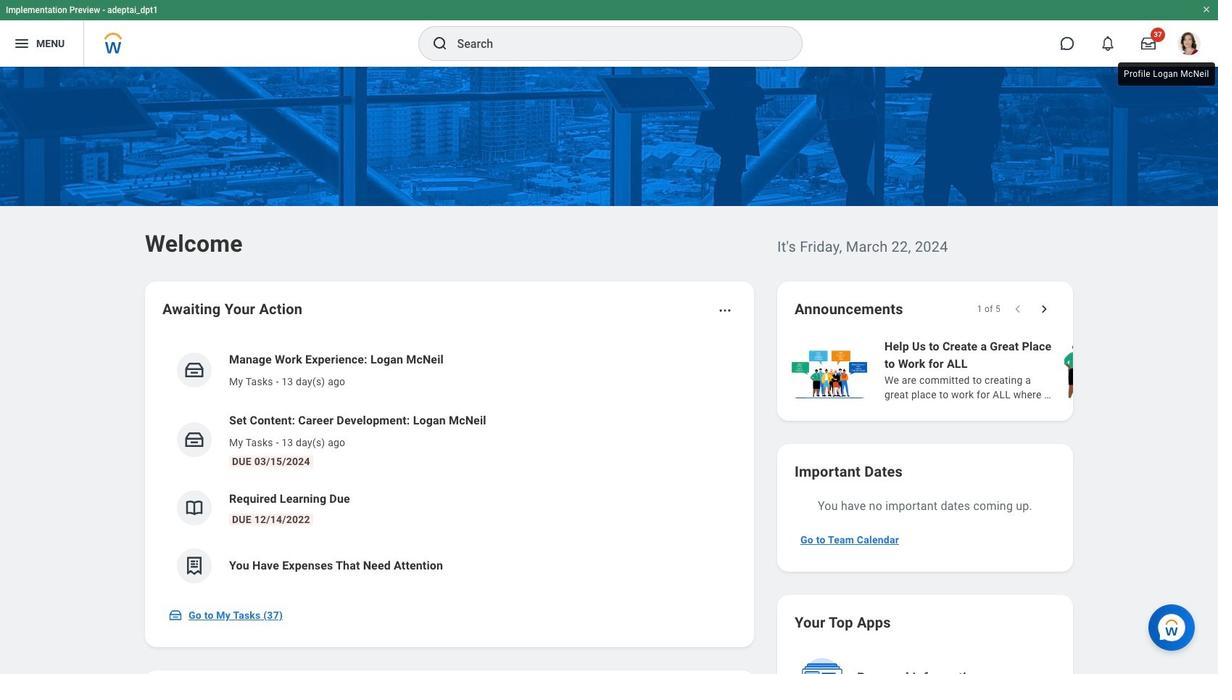 Task type: describe. For each thing, give the bounding box(es) containing it.
justify image
[[13, 35, 30, 52]]

1 inbox image from the top
[[184, 359, 205, 381]]

0 horizontal spatial list
[[163, 340, 737, 595]]

profile logan mcneil image
[[1178, 32, 1202, 58]]

inbox large image
[[1142, 36, 1157, 51]]

dashboard expenses image
[[184, 555, 205, 577]]



Task type: locate. For each thing, give the bounding box(es) containing it.
tooltip
[[1116, 59, 1219, 89]]

inbox image
[[168, 608, 183, 623]]

Search Workday  search field
[[457, 28, 772, 59]]

book open image
[[184, 497, 205, 519]]

notifications large image
[[1101, 36, 1116, 51]]

close environment banner image
[[1203, 5, 1212, 14]]

search image
[[431, 35, 449, 52]]

list
[[789, 337, 1219, 403], [163, 340, 737, 595]]

1 vertical spatial inbox image
[[184, 429, 205, 451]]

related actions image
[[718, 303, 733, 318]]

status
[[978, 303, 1001, 315]]

1 horizontal spatial list
[[789, 337, 1219, 403]]

main content
[[0, 67, 1219, 674]]

2 inbox image from the top
[[184, 429, 205, 451]]

chevron right small image
[[1038, 302, 1052, 316]]

banner
[[0, 0, 1219, 67]]

inbox image
[[184, 359, 205, 381], [184, 429, 205, 451]]

0 vertical spatial inbox image
[[184, 359, 205, 381]]

chevron left small image
[[1011, 302, 1026, 316]]



Task type: vqa. For each thing, say whether or not it's contained in the screenshot.
chevron left small "image"
yes



